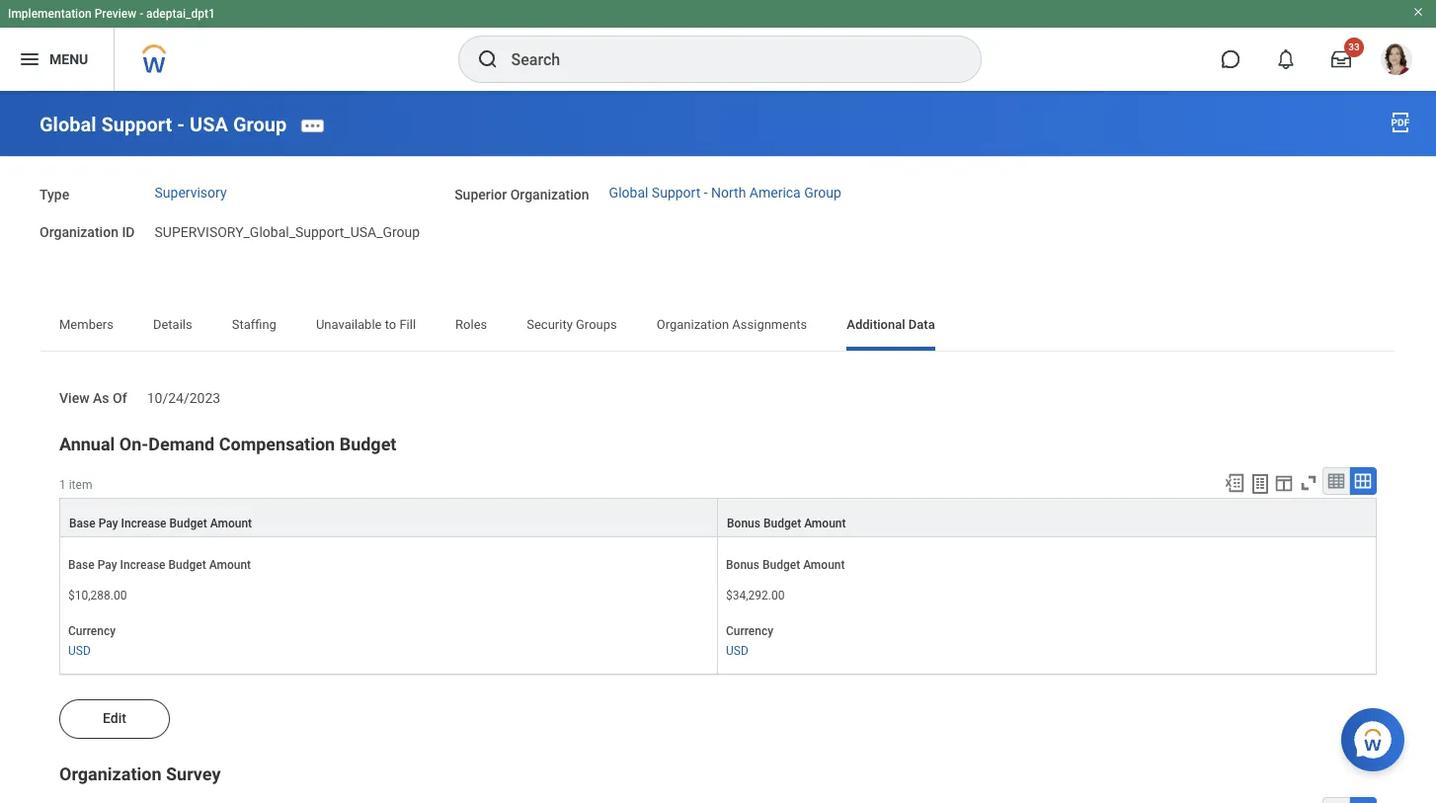 Task type: describe. For each thing, give the bounding box(es) containing it.
1 vertical spatial bonus budget amount
[[726, 558, 845, 572]]

demand
[[149, 434, 215, 454]]

global support - north america group
[[609, 185, 842, 201]]

pay inside base pay increase budget amount popup button
[[98, 517, 118, 531]]

1 item
[[59, 478, 92, 492]]

organization assignments
[[657, 317, 807, 332]]

- for adeptai_dpt1
[[139, 7, 143, 21]]

organization right superior
[[510, 186, 589, 202]]

1
[[59, 478, 66, 492]]

menu
[[49, 51, 88, 67]]

inbox large image
[[1332, 49, 1352, 69]]

as
[[93, 390, 109, 406]]

expand table image
[[1354, 471, 1373, 491]]

usd for $34,292.00
[[726, 644, 749, 658]]

of
[[113, 390, 127, 406]]

support for usa
[[101, 112, 172, 136]]

organization survey
[[59, 764, 221, 785]]

fill
[[400, 317, 416, 332]]

currency for $10,288.00
[[68, 625, 116, 638]]

annual
[[59, 434, 115, 454]]

implementation
[[8, 7, 92, 21]]

security groups
[[527, 317, 617, 332]]

usd link for $10,288.00
[[68, 641, 91, 658]]

compensation
[[219, 434, 335, 454]]

details
[[153, 317, 192, 332]]

staffing
[[232, 317, 277, 332]]

to
[[385, 317, 396, 332]]

toolbar inside annual on-demand compensation budget group
[[1215, 467, 1377, 498]]

superior
[[455, 186, 507, 202]]

budget inside popup button
[[764, 517, 801, 531]]

- for north
[[704, 185, 708, 201]]

budget inside popup button
[[169, 517, 207, 531]]

global support - usa group main content
[[0, 91, 1437, 803]]

edit
[[103, 710, 126, 726]]

superior organization
[[455, 186, 589, 202]]

Search Workday  search field
[[511, 38, 940, 81]]

survey
[[166, 764, 221, 785]]

10/24/2023
[[147, 390, 220, 406]]

organization survey group
[[59, 763, 1377, 803]]

global support - north america group link
[[609, 185, 842, 201]]

notifications large image
[[1277, 49, 1296, 69]]

view as of
[[59, 390, 127, 406]]

organization id
[[40, 225, 135, 241]]

close environment banner image
[[1413, 6, 1425, 18]]

amount inside popup button
[[804, 517, 846, 531]]

0 vertical spatial group
[[233, 112, 287, 136]]

organization for organization survey
[[59, 764, 162, 785]]

tab list inside global support - usa group main content
[[40, 304, 1397, 351]]

33
[[1349, 41, 1360, 52]]

data
[[909, 317, 935, 332]]

currency for $34,292.00
[[726, 625, 774, 638]]

supervisory link
[[155, 185, 227, 201]]

base pay increase budget amount inside popup button
[[69, 517, 252, 531]]

fullscreen image
[[1298, 472, 1320, 494]]



Task type: locate. For each thing, give the bounding box(es) containing it.
organization inside group
[[59, 764, 162, 785]]

north
[[711, 185, 746, 201]]

2 currency from the left
[[726, 625, 774, 638]]

1 horizontal spatial -
[[177, 112, 185, 136]]

organization
[[510, 186, 589, 202], [40, 225, 119, 241], [657, 317, 729, 332], [59, 764, 162, 785]]

annual on-demand compensation budget button
[[59, 434, 397, 454]]

1 vertical spatial -
[[177, 112, 185, 136]]

usa
[[190, 112, 228, 136]]

2 horizontal spatial -
[[704, 185, 708, 201]]

bonus budget amount
[[727, 517, 846, 531], [726, 558, 845, 572]]

organization for organization id
[[40, 225, 119, 241]]

2 row from the top
[[59, 538, 1377, 675]]

- left north
[[704, 185, 708, 201]]

1 vertical spatial group
[[804, 185, 842, 201]]

2 usd from the left
[[726, 644, 749, 658]]

export to excel image
[[1224, 472, 1246, 494]]

33 button
[[1320, 38, 1364, 81]]

on-
[[119, 434, 149, 454]]

increase inside base pay increase budget amount popup button
[[121, 517, 167, 531]]

organization survey button
[[59, 764, 221, 785]]

support left usa
[[101, 112, 172, 136]]

amount inside popup button
[[210, 517, 252, 531]]

supervisory
[[155, 185, 227, 201]]

bonus budget amount button
[[718, 499, 1376, 537]]

0 vertical spatial base pay increase budget amount
[[69, 517, 252, 531]]

1 horizontal spatial usd
[[726, 644, 749, 658]]

1 usd from the left
[[68, 644, 91, 658]]

0 horizontal spatial group
[[233, 112, 287, 136]]

menu banner
[[0, 0, 1437, 91]]

members
[[59, 317, 114, 332]]

bonus budget amount inside popup button
[[727, 517, 846, 531]]

implementation preview -   adeptai_dpt1
[[8, 7, 215, 21]]

pay
[[98, 517, 118, 531], [97, 558, 117, 572]]

america
[[750, 185, 801, 201]]

id
[[122, 225, 135, 241]]

group right america
[[804, 185, 842, 201]]

bonus
[[727, 517, 761, 531], [726, 558, 760, 572]]

roles
[[456, 317, 487, 332]]

support left north
[[652, 185, 701, 201]]

$34,292.00
[[726, 589, 785, 603]]

annual on-demand compensation budget group
[[59, 433, 1377, 676]]

increase up "$10,288.00"
[[120, 558, 166, 572]]

amount
[[210, 517, 252, 531], [804, 517, 846, 531], [209, 558, 251, 572], [803, 558, 845, 572]]

2 usd link from the left
[[726, 641, 749, 658]]

usd link down $34,292.00
[[726, 641, 749, 658]]

1 vertical spatial bonus
[[726, 558, 760, 572]]

base up "$10,288.00"
[[68, 558, 95, 572]]

edit button
[[59, 700, 170, 739]]

increase
[[121, 517, 167, 531], [120, 558, 166, 572]]

0 horizontal spatial usd link
[[68, 641, 91, 658]]

unavailable to fill
[[316, 317, 416, 332]]

view printable version (pdf) image
[[1389, 111, 1413, 134]]

0 vertical spatial support
[[101, 112, 172, 136]]

1 row from the top
[[59, 498, 1377, 539]]

support
[[101, 112, 172, 136], [652, 185, 701, 201]]

type
[[40, 186, 69, 202]]

increase down on-
[[121, 517, 167, 531]]

1 horizontal spatial currency
[[726, 625, 774, 638]]

table image
[[1327, 471, 1347, 491]]

- inside menu banner
[[139, 7, 143, 21]]

- left usa
[[177, 112, 185, 136]]

$10,288.00
[[68, 589, 127, 603]]

organization left assignments
[[657, 317, 729, 332]]

0 horizontal spatial usd
[[68, 644, 91, 658]]

- right preview
[[139, 7, 143, 21]]

1 currency from the left
[[68, 625, 116, 638]]

base inside popup button
[[69, 517, 96, 531]]

tab list containing members
[[40, 304, 1397, 351]]

item
[[69, 478, 92, 492]]

unavailable
[[316, 317, 382, 332]]

base down item
[[69, 517, 96, 531]]

row
[[59, 498, 1377, 539], [59, 538, 1377, 675]]

click to view/edit grid preferences image
[[1274, 472, 1295, 494]]

assignments
[[732, 317, 807, 332]]

currency
[[68, 625, 116, 638], [726, 625, 774, 638]]

global for global support - usa group
[[40, 112, 96, 136]]

0 horizontal spatial support
[[101, 112, 172, 136]]

adeptai_dpt1
[[146, 7, 215, 21]]

global support - usa group link
[[40, 112, 287, 136]]

view as of element
[[147, 379, 220, 408]]

toolbar
[[1215, 467, 1377, 498]]

menu button
[[0, 28, 114, 91]]

1 horizontal spatial group
[[804, 185, 842, 201]]

0 vertical spatial bonus budget amount
[[727, 517, 846, 531]]

1 vertical spatial base pay increase budget amount
[[68, 558, 251, 572]]

base pay increase budget amount
[[69, 517, 252, 531], [68, 558, 251, 572]]

additional data
[[847, 317, 935, 332]]

0 horizontal spatial global
[[40, 112, 96, 136]]

0 vertical spatial -
[[139, 7, 143, 21]]

1 vertical spatial base
[[68, 558, 95, 572]]

budget
[[340, 434, 397, 454], [169, 517, 207, 531], [764, 517, 801, 531], [168, 558, 206, 572], [763, 558, 800, 572]]

0 horizontal spatial -
[[139, 7, 143, 21]]

usd down "$10,288.00"
[[68, 644, 91, 658]]

organization down type
[[40, 225, 119, 241]]

additional
[[847, 317, 906, 332]]

annual on-demand compensation budget
[[59, 434, 397, 454]]

view
[[59, 390, 89, 406]]

1 horizontal spatial support
[[652, 185, 701, 201]]

export to worksheets image
[[1249, 472, 1273, 496]]

justify image
[[18, 47, 41, 71]]

1 horizontal spatial global
[[609, 185, 649, 201]]

0 vertical spatial bonus
[[727, 517, 761, 531]]

bonus budget amount element
[[726, 577, 973, 604]]

group
[[233, 112, 287, 136], [804, 185, 842, 201]]

1 horizontal spatial usd link
[[726, 641, 749, 658]]

global for global support - north america group
[[609, 185, 649, 201]]

support for north
[[652, 185, 701, 201]]

1 vertical spatial global
[[609, 185, 649, 201]]

bonus inside popup button
[[727, 517, 761, 531]]

- for usa
[[177, 112, 185, 136]]

usd link
[[68, 641, 91, 658], [726, 641, 749, 658]]

tab list
[[40, 304, 1397, 351]]

global support - usa group
[[40, 112, 287, 136]]

base pay increase budget amount button
[[60, 499, 717, 537]]

group right usa
[[233, 112, 287, 136]]

0 vertical spatial increase
[[121, 517, 167, 531]]

organization down edit button
[[59, 764, 162, 785]]

preview
[[95, 7, 137, 21]]

usd down $34,292.00
[[726, 644, 749, 658]]

1 vertical spatial increase
[[120, 558, 166, 572]]

2 vertical spatial -
[[704, 185, 708, 201]]

currency down $34,292.00
[[726, 625, 774, 638]]

1 vertical spatial pay
[[97, 558, 117, 572]]

search image
[[476, 47, 499, 71]]

1 usd link from the left
[[68, 641, 91, 658]]

usd link down "$10,288.00"
[[68, 641, 91, 658]]

1 vertical spatial support
[[652, 185, 701, 201]]

0 horizontal spatial currency
[[68, 625, 116, 638]]

0 vertical spatial base
[[69, 517, 96, 531]]

usd
[[68, 644, 91, 658], [726, 644, 749, 658]]

global
[[40, 112, 96, 136], [609, 185, 649, 201]]

currency down "$10,288.00"
[[68, 625, 116, 638]]

security
[[527, 317, 573, 332]]

usd link for $34,292.00
[[726, 641, 749, 658]]

0 vertical spatial pay
[[98, 517, 118, 531]]

usd for $10,288.00
[[68, 644, 91, 658]]

organization for organization assignments
[[657, 317, 729, 332]]

0 vertical spatial global
[[40, 112, 96, 136]]

base
[[69, 517, 96, 531], [68, 558, 95, 572]]

groups
[[576, 317, 617, 332]]

supervisory_global_support_usa_group
[[155, 225, 420, 241]]

-
[[139, 7, 143, 21], [177, 112, 185, 136], [704, 185, 708, 201]]

base pay increase budget amount element
[[68, 577, 315, 604]]

profile logan mcneil image
[[1381, 43, 1413, 79]]



Task type: vqa. For each thing, say whether or not it's contained in the screenshot.
second list from the top
no



